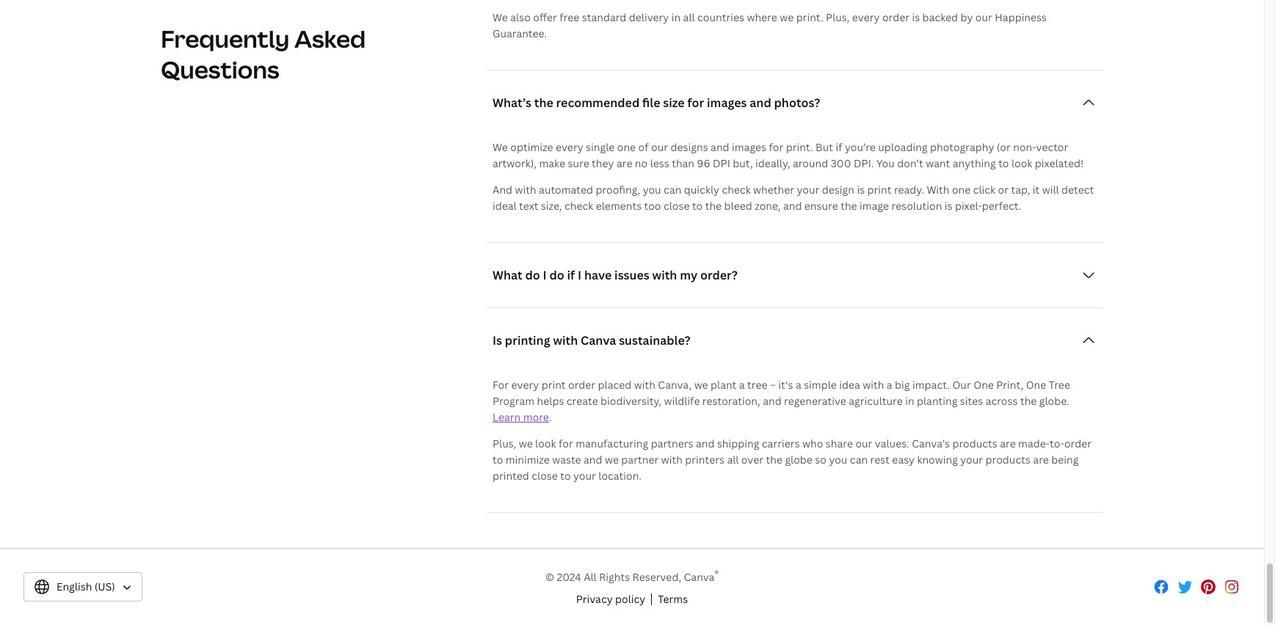 Task type: vqa. For each thing, say whether or not it's contained in the screenshot.
activity in Your general usage and activity on Canva can contribute to the ongoing development of better AI features. Unless you turn this off, Canva and our trusted third-party partners may use general information with strict controls and policies in place.
no



Task type: describe. For each thing, give the bounding box(es) containing it.
happiness
[[995, 10, 1047, 24]]

backed
[[923, 10, 958, 24]]

policy
[[615, 593, 646, 607]]

ensure
[[804, 199, 838, 213]]

all
[[584, 571, 597, 585]]

for inside what's the recommended file size for images and photos? dropdown button
[[687, 95, 704, 111]]

are inside we optimize every single one of our designs and images for print. but if you're uploading photography (or non-vector artwork), make sure they are no less than 96 dpi but, ideally, around 300 dpi. you don't want anything to look pixelated!
[[617, 156, 632, 170]]

artwork),
[[493, 156, 537, 170]]

proofing,
[[596, 183, 640, 197]]

print inside and with automated proofing, you can quickly check whether your design is print ready. with one click or tap, it will detect ideal text size, check elements too close to the bleed zone, and ensure the image resolution is pixel-perfect.
[[867, 183, 892, 197]]

for inside plus, we look for manufacturing partners and shipping carriers who share our values. canva's products are made-to-order to minimize waste and we partner with printers all over the globe so you can rest easy knowing your products are being printed close to your location.
[[559, 437, 573, 451]]

over
[[741, 453, 764, 467]]

print inside for every print order placed with canva, we plant a tree – it's a simple idea with a big impact. our one print, one tree program helps create biodiversity, wildlife restoration, and regenerative agriculture in planting sites across the globe. learn more .
[[542, 378, 566, 392]]

location.
[[599, 469, 642, 483]]

ready.
[[894, 183, 924, 197]]

wildlife
[[664, 394, 700, 408]]

my
[[680, 267, 698, 283]]

they
[[592, 156, 614, 170]]

reserved,
[[633, 571, 681, 585]]

pixelated!
[[1035, 156, 1084, 170]]

whether
[[753, 183, 794, 197]]

photos?
[[774, 95, 820, 111]]

and inside for every print order placed with canva, we plant a tree – it's a simple idea with a big impact. our one print, one tree program helps create biodiversity, wildlife restoration, and regenerative agriculture in planting sites across the globe. learn more .
[[763, 394, 782, 408]]

privacy policy link
[[576, 592, 646, 608]]

2 a from the left
[[796, 378, 801, 392]]

resolution
[[892, 199, 942, 213]]

shipping
[[717, 437, 759, 451]]

all inside plus, we look for manufacturing partners and shipping carriers who share our values. canva's products are made-to-order to minimize waste and we partner with printers all over the globe so you can rest easy knowing your products are being printed close to your location.
[[727, 453, 739, 467]]

english
[[57, 580, 92, 594]]

all inside we also offer free standard delivery in all countries where we print. plus, every order is backed by our happiness guarantee.
[[683, 10, 695, 24]]

with inside and with automated proofing, you can quickly check whether your design is print ready. with one click or tap, it will detect ideal text size, check elements too close to the bleed zone, and ensure the image resolution is pixel-perfect.
[[515, 183, 536, 197]]

the inside for every print order placed with canva, we plant a tree – it's a simple idea with a big impact. our one print, one tree program helps create biodiversity, wildlife restoration, and regenerative agriculture in planting sites across the globe. learn more .
[[1020, 394, 1037, 408]]

too
[[644, 199, 661, 213]]

non-
[[1013, 140, 1036, 154]]

rights
[[599, 571, 630, 585]]

we for we also offer free standard delivery in all countries where we print. plus, every order is backed by our happiness guarantee.
[[493, 10, 508, 24]]

being
[[1051, 453, 1079, 467]]

printed
[[493, 469, 529, 483]]

image
[[860, 199, 889, 213]]

carriers
[[762, 437, 800, 451]]

of
[[638, 140, 649, 154]]

want
[[926, 156, 950, 170]]

1 horizontal spatial check
[[722, 183, 751, 197]]

®
[[715, 569, 719, 580]]

terms
[[658, 593, 688, 607]]

made-
[[1018, 437, 1050, 451]]

automated
[[539, 183, 593, 197]]

create
[[567, 394, 598, 408]]

privacy policy
[[576, 593, 646, 607]]

order inside we also offer free standard delivery in all countries where we print. plus, every order is backed by our happiness guarantee.
[[882, 10, 910, 24]]

what's the recommended file size for images and photos? button
[[487, 88, 1103, 117]]

order inside for every print order placed with canva, we plant a tree – it's a simple idea with a big impact. our one print, one tree program helps create biodiversity, wildlife restoration, and regenerative agriculture in planting sites across the globe. learn more .
[[568, 378, 596, 392]]

less
[[650, 156, 669, 170]]

for every print order placed with canva, we plant a tree – it's a simple idea with a big impact. our one print, one tree program helps create biodiversity, wildlife restoration, and regenerative agriculture in planting sites across the globe. learn more .
[[493, 378, 1070, 424]]

what's
[[493, 95, 531, 111]]

pixel-
[[955, 199, 982, 213]]

close inside and with automated proofing, you can quickly check whether your design is print ready. with one click or tap, it will detect ideal text size, check elements too close to the bleed zone, and ensure the image resolution is pixel-perfect.
[[664, 199, 690, 213]]

1 vertical spatial your
[[960, 453, 983, 467]]

simple
[[804, 378, 837, 392]]

canva,
[[658, 378, 692, 392]]

if inside we optimize every single one of our designs and images for print. but if you're uploading photography (or non-vector artwork), make sure they are no less than 96 dpi but, ideally, around 300 dpi. you don't want anything to look pixelated!
[[836, 140, 842, 154]]

the inside dropdown button
[[534, 95, 553, 111]]

one inside and with automated proofing, you can quickly check whether your design is print ready. with one click or tap, it will detect ideal text size, check elements too close to the bleed zone, and ensure the image resolution is pixel-perfect.
[[952, 183, 971, 197]]

frequently
[[161, 23, 290, 54]]

and with automated proofing, you can quickly check whether your design is print ready. with one click or tap, it will detect ideal text size, check elements too close to the bleed zone, and ensure the image resolution is pixel-perfect.
[[493, 183, 1094, 213]]

privacy
[[576, 593, 613, 607]]

in inside we also offer free standard delivery in all countries where we print. plus, every order is backed by our happiness guarantee.
[[672, 10, 681, 24]]

you inside and with automated proofing, you can quickly check whether your design is print ready. with one click or tap, it will detect ideal text size, check elements too close to the bleed zone, and ensure the image resolution is pixel-perfect.
[[643, 183, 661, 197]]

or
[[998, 183, 1009, 197]]

standard
[[582, 10, 626, 24]]

partners
[[651, 437, 693, 451]]

planting
[[917, 394, 958, 408]]

every inside we optimize every single one of our designs and images for print. but if you're uploading photography (or non-vector artwork), make sure they are no less than 96 dpi but, ideally, around 300 dpi. you don't want anything to look pixelated!
[[556, 140, 583, 154]]

we inside we also offer free standard delivery in all countries where we print. plus, every order is backed by our happiness guarantee.
[[780, 10, 794, 24]]

it's
[[778, 378, 793, 392]]

helps
[[537, 394, 564, 408]]

2024
[[557, 571, 581, 585]]

to up printed
[[493, 453, 503, 467]]

ideal
[[493, 199, 517, 213]]

perfect.
[[982, 199, 1022, 213]]

print. for we
[[796, 10, 823, 24]]

detect
[[1062, 183, 1094, 197]]

anything
[[953, 156, 996, 170]]

(us)
[[95, 580, 115, 594]]

in inside for every print order placed with canva, we plant a tree – it's a simple idea with a big impact. our one print, one tree program helps create biodiversity, wildlife restoration, and regenerative agriculture in planting sites across the globe. learn more .
[[905, 394, 914, 408]]

guarantee.
[[493, 26, 547, 40]]

to inside we optimize every single one of our designs and images for print. but if you're uploading photography (or non-vector artwork), make sure they are no less than 96 dpi but, ideally, around 300 dpi. you don't want anything to look pixelated!
[[999, 156, 1009, 170]]

size,
[[541, 199, 562, 213]]

1 do from the left
[[525, 267, 540, 283]]

images inside dropdown button
[[707, 95, 747, 111]]

photography
[[930, 140, 994, 154]]

it
[[1033, 183, 1040, 197]]

one inside we optimize every single one of our designs and images for print. but if you're uploading photography (or non-vector artwork), make sure they are no less than 96 dpi but, ideally, around 300 dpi. you don't want anything to look pixelated!
[[617, 140, 636, 154]]

and up printers
[[696, 437, 715, 451]]

is
[[493, 332, 502, 349]]

asked
[[294, 23, 366, 54]]

plus, inside we also offer free standard delivery in all countries where we print. plus, every order is backed by our happiness guarantee.
[[826, 10, 850, 24]]

what do i do if i have issues with my order?
[[493, 267, 738, 283]]

printers
[[685, 453, 725, 467]]

© 2024 all rights reserved, canva ®
[[545, 569, 719, 585]]

with left my
[[652, 267, 677, 283]]

with right printing
[[553, 332, 578, 349]]

delivery
[[629, 10, 669, 24]]

the down quickly
[[705, 199, 722, 213]]

our inside we optimize every single one of our designs and images for print. but if you're uploading photography (or non-vector artwork), make sure they are no less than 96 dpi but, ideally, around 300 dpi. you don't want anything to look pixelated!
[[651, 140, 668, 154]]

make
[[539, 156, 565, 170]]



Task type: locate. For each thing, give the bounding box(es) containing it.
every inside for every print order placed with canva, we plant a tree – it's a simple idea with a big impact. our one print, one tree program helps create biodiversity, wildlife restoration, and regenerative agriculture in planting sites across the globe. learn more .
[[511, 378, 539, 392]]

0 horizontal spatial plus,
[[493, 437, 516, 451]]

for
[[493, 378, 509, 392]]

impact.
[[913, 378, 950, 392]]

we down manufacturing at bottom
[[605, 453, 619, 467]]

2 horizontal spatial your
[[960, 453, 983, 467]]

the down print, on the bottom
[[1020, 394, 1037, 408]]

canva
[[581, 332, 616, 349], [684, 571, 715, 585]]

every
[[852, 10, 880, 24], [556, 140, 583, 154], [511, 378, 539, 392]]

if inside dropdown button
[[567, 267, 575, 283]]

your down waste
[[573, 469, 596, 483]]

regenerative
[[784, 394, 846, 408]]

agriculture
[[849, 394, 903, 408]]

0 vertical spatial is
[[912, 10, 920, 24]]

designs
[[671, 140, 708, 154]]

products up knowing
[[953, 437, 998, 451]]

sure
[[568, 156, 589, 170]]

and inside we optimize every single one of our designs and images for print. but if you're uploading photography (or non-vector artwork), make sure they are no less than 96 dpi but, ideally, around 300 dpi. you don't want anything to look pixelated!
[[711, 140, 729, 154]]

we inside we also offer free standard delivery in all countries where we print. plus, every order is backed by our happiness guarantee.
[[493, 10, 508, 24]]

for up ideally,
[[769, 140, 783, 154]]

all down 'shipping'
[[727, 453, 739, 467]]

1 horizontal spatial print
[[867, 183, 892, 197]]

2 vertical spatial your
[[573, 469, 596, 483]]

2 do from the left
[[549, 267, 564, 283]]

order
[[882, 10, 910, 24], [568, 378, 596, 392], [1064, 437, 1092, 451]]

(or
[[997, 140, 1011, 154]]

0 vertical spatial products
[[953, 437, 998, 451]]

1 vertical spatial every
[[556, 140, 583, 154]]

you inside plus, we look for manufacturing partners and shipping carriers who share our values. canva's products are made-to-order to minimize waste and we partner with printers all over the globe so you can rest easy knowing your products are being printed close to your location.
[[829, 453, 848, 467]]

print. inside we also offer free standard delivery in all countries where we print. plus, every order is backed by our happiness guarantee.
[[796, 10, 823, 24]]

0 vertical spatial your
[[797, 183, 820, 197]]

and down –
[[763, 394, 782, 408]]

we for we optimize every single one of our designs and images for print. but if you're uploading photography (or non-vector artwork), make sure they are no less than 96 dpi but, ideally, around 300 dpi. you don't want anything to look pixelated!
[[493, 140, 508, 154]]

0 horizontal spatial close
[[532, 469, 558, 483]]

our right of
[[651, 140, 668, 154]]

to down (or
[[999, 156, 1009, 170]]

size
[[663, 95, 685, 111]]

with up "text"
[[515, 183, 536, 197]]

0 horizontal spatial for
[[559, 437, 573, 451]]

0 vertical spatial order
[[882, 10, 910, 24]]

one left tree
[[1026, 378, 1046, 392]]

uploading
[[878, 140, 928, 154]]

print up image
[[867, 183, 892, 197]]

2 horizontal spatial a
[[887, 378, 892, 392]]

1 vertical spatial close
[[532, 469, 558, 483]]

1 vertical spatial check
[[565, 199, 593, 213]]

0 horizontal spatial canva
[[581, 332, 616, 349]]

1 horizontal spatial you
[[829, 453, 848, 467]]

the down design
[[841, 199, 857, 213]]

1 horizontal spatial in
[[905, 394, 914, 408]]

images right size
[[707, 95, 747, 111]]

0 horizontal spatial one
[[617, 140, 636, 154]]

no
[[635, 156, 648, 170]]

you up too
[[643, 183, 661, 197]]

2 horizontal spatial is
[[945, 199, 953, 213]]

and down manufacturing at bottom
[[584, 453, 602, 467]]

you
[[877, 156, 895, 170]]

to down quickly
[[692, 199, 703, 213]]

idea
[[839, 378, 860, 392]]

dpi
[[713, 156, 730, 170]]

your up ensure
[[797, 183, 820, 197]]

1 vertical spatial images
[[732, 140, 766, 154]]

we left the also
[[493, 10, 508, 24]]

1 horizontal spatial is
[[912, 10, 920, 24]]

0 horizontal spatial i
[[543, 267, 547, 283]]

do left have
[[549, 267, 564, 283]]

and inside dropdown button
[[750, 95, 771, 111]]

can left rest
[[850, 453, 868, 467]]

one up the pixel-
[[952, 183, 971, 197]]

order?
[[700, 267, 738, 283]]

0 vertical spatial canva
[[581, 332, 616, 349]]

canva inside © 2024 all rights reserved, canva ®
[[684, 571, 715, 585]]

1 vertical spatial canva
[[684, 571, 715, 585]]

can inside plus, we look for manufacturing partners and shipping carriers who share our values. canva's products are made-to-order to minimize waste and we partner with printers all over the globe so you can rest easy knowing your products are being printed close to your location.
[[850, 453, 868, 467]]

1 horizontal spatial for
[[687, 95, 704, 111]]

in right delivery
[[672, 10, 681, 24]]

1 horizontal spatial every
[[556, 140, 583, 154]]

0 horizontal spatial your
[[573, 469, 596, 483]]

tap,
[[1011, 183, 1030, 197]]

with down partners
[[661, 453, 683, 467]]

are left made-
[[1000, 437, 1016, 451]]

every inside we also offer free standard delivery in all countries where we print. plus, every order is backed by our happiness guarantee.
[[852, 10, 880, 24]]

click
[[973, 183, 996, 197]]

0 vertical spatial images
[[707, 95, 747, 111]]

and up dpi
[[711, 140, 729, 154]]

values.
[[875, 437, 909, 451]]

print. for for
[[786, 140, 813, 154]]

1 vertical spatial can
[[850, 453, 868, 467]]

close right too
[[664, 199, 690, 213]]

1 horizontal spatial your
[[797, 183, 820, 197]]

we inside for every print order placed with canva, we plant a tree – it's a simple idea with a big impact. our one print, one tree program helps create biodiversity, wildlife restoration, and regenerative agriculture in planting sites across the globe. learn more .
[[694, 378, 708, 392]]

i left have
[[578, 267, 582, 283]]

we
[[493, 10, 508, 24], [493, 140, 508, 154]]

0 horizontal spatial all
[[683, 10, 695, 24]]

you down 'share'
[[829, 453, 848, 467]]

canva's
[[912, 437, 950, 451]]

optimize
[[510, 140, 553, 154]]

order inside plus, we look for manufacturing partners and shipping carriers who share our values. canva's products are made-to-order to minimize waste and we partner with printers all over the globe so you can rest easy knowing your products are being printed close to your location.
[[1064, 437, 1092, 451]]

1 vertical spatial plus,
[[493, 437, 516, 451]]

biodiversity,
[[601, 394, 661, 408]]

i right what
[[543, 267, 547, 283]]

our inside plus, we look for manufacturing partners and shipping carriers who share our values. canva's products are made-to-order to minimize waste and we partner with printers all over the globe so you can rest easy knowing your products are being printed close to your location.
[[856, 437, 872, 451]]

0 vertical spatial look
[[1012, 156, 1032, 170]]

if left have
[[567, 267, 575, 283]]

2 vertical spatial for
[[559, 437, 573, 451]]

1 horizontal spatial a
[[796, 378, 801, 392]]

a left big
[[887, 378, 892, 392]]

1 vertical spatial you
[[829, 453, 848, 467]]

1 vertical spatial look
[[535, 437, 556, 451]]

with
[[927, 183, 950, 197]]

0 vertical spatial can
[[664, 183, 682, 197]]

2 i from the left
[[578, 267, 582, 283]]

for right size
[[687, 95, 704, 111]]

1 horizontal spatial our
[[856, 437, 872, 451]]

also
[[510, 10, 531, 24]]

the right 'what's'
[[534, 95, 553, 111]]

0 vertical spatial every
[[852, 10, 880, 24]]

–
[[770, 378, 776, 392]]

the down carriers
[[766, 453, 783, 467]]

close down minimize
[[532, 469, 558, 483]]

0 vertical spatial print
[[867, 183, 892, 197]]

is up image
[[857, 183, 865, 197]]

1 horizontal spatial canva
[[684, 571, 715, 585]]

is down with
[[945, 199, 953, 213]]

1 vertical spatial is
[[857, 183, 865, 197]]

0 horizontal spatial check
[[565, 199, 593, 213]]

restoration,
[[702, 394, 760, 408]]

will
[[1042, 183, 1059, 197]]

english (us)
[[57, 580, 115, 594]]

1 horizontal spatial one
[[952, 183, 971, 197]]

order up create
[[568, 378, 596, 392]]

1 vertical spatial print
[[542, 378, 566, 392]]

are
[[617, 156, 632, 170], [1000, 437, 1016, 451], [1033, 453, 1049, 467]]

1 vertical spatial if
[[567, 267, 575, 283]]

0 vertical spatial you
[[643, 183, 661, 197]]

0 horizontal spatial if
[[567, 267, 575, 283]]

2 one from the left
[[1026, 378, 1046, 392]]

manufacturing
[[576, 437, 648, 451]]

with up "agriculture"
[[863, 378, 884, 392]]

a left 'tree'
[[739, 378, 745, 392]]

0 horizontal spatial our
[[651, 140, 668, 154]]

2 vertical spatial is
[[945, 199, 953, 213]]

we up artwork),
[[493, 140, 508, 154]]

our up rest
[[856, 437, 872, 451]]

0 vertical spatial our
[[976, 10, 992, 24]]

text
[[519, 199, 538, 213]]

1 i from the left
[[543, 267, 547, 283]]

our
[[952, 378, 971, 392]]

images inside we optimize every single one of our designs and images for print. but if you're uploading photography (or non-vector artwork), make sure they are no less than 96 dpi but, ideally, around 300 dpi. you don't want anything to look pixelated!
[[732, 140, 766, 154]]

1 vertical spatial are
[[1000, 437, 1016, 451]]

all
[[683, 10, 695, 24], [727, 453, 739, 467]]

0 horizontal spatial a
[[739, 378, 745, 392]]

0 horizontal spatial is
[[857, 183, 865, 197]]

0 vertical spatial close
[[664, 199, 690, 213]]

and inside and with automated proofing, you can quickly check whether your design is print ready. with one click or tap, it will detect ideal text size, check elements too close to the bleed zone, and ensure the image resolution is pixel-perfect.
[[783, 199, 802, 213]]

1 horizontal spatial look
[[1012, 156, 1032, 170]]

1 vertical spatial order
[[568, 378, 596, 392]]

2 horizontal spatial our
[[976, 10, 992, 24]]

recommended
[[556, 95, 640, 111]]

so
[[815, 453, 827, 467]]

frequently asked questions
[[161, 23, 366, 85]]

where
[[747, 10, 777, 24]]

0 horizontal spatial are
[[617, 156, 632, 170]]

and down whether
[[783, 199, 802, 213]]

1 we from the top
[[493, 10, 508, 24]]

look up minimize
[[535, 437, 556, 451]]

for
[[687, 95, 704, 111], [769, 140, 783, 154], [559, 437, 573, 451]]

1 vertical spatial print.
[[786, 140, 813, 154]]

canva up terms
[[684, 571, 715, 585]]

in down big
[[905, 394, 914, 408]]

tree
[[1049, 378, 1070, 392]]

0 horizontal spatial look
[[535, 437, 556, 451]]

waste
[[552, 453, 581, 467]]

learn
[[493, 410, 521, 424]]

2 vertical spatial every
[[511, 378, 539, 392]]

print. up around
[[786, 140, 813, 154]]

our inside we also offer free standard delivery in all countries where we print. plus, every order is backed by our happiness guarantee.
[[976, 10, 992, 24]]

0 horizontal spatial order
[[568, 378, 596, 392]]

1 horizontal spatial do
[[549, 267, 564, 283]]

single
[[586, 140, 615, 154]]

we inside we optimize every single one of our designs and images for print. but if you're uploading photography (or non-vector artwork), make sure they are no less than 96 dpi but, ideally, around 300 dpi. you don't want anything to look pixelated!
[[493, 140, 508, 154]]

are down made-
[[1033, 453, 1049, 467]]

all left countries
[[683, 10, 695, 24]]

file
[[642, 95, 660, 111]]

1 vertical spatial for
[[769, 140, 783, 154]]

is printing with canva sustainable? button
[[487, 326, 1103, 355]]

if right but
[[836, 140, 842, 154]]

minimize
[[506, 453, 550, 467]]

2 we from the top
[[493, 140, 508, 154]]

than
[[672, 156, 695, 170]]

check
[[722, 183, 751, 197], [565, 199, 593, 213]]

dpi.
[[854, 156, 874, 170]]

print. inside we optimize every single one of our designs and images for print. but if you're uploading photography (or non-vector artwork), make sure they are no less than 96 dpi but, ideally, around 300 dpi. you don't want anything to look pixelated!
[[786, 140, 813, 154]]

1 horizontal spatial all
[[727, 453, 739, 467]]

products down made-
[[986, 453, 1031, 467]]

to inside and with automated proofing, you can quickly check whether your design is print ready. with one click or tap, it will detect ideal text size, check elements too close to the bleed zone, and ensure the image resolution is pixel-perfect.
[[692, 199, 703, 213]]

canva inside is printing with canva sustainable? dropdown button
[[581, 332, 616, 349]]

placed
[[598, 378, 632, 392]]

2 horizontal spatial every
[[852, 10, 880, 24]]

1 vertical spatial one
[[952, 183, 971, 197]]

0 vertical spatial in
[[672, 10, 681, 24]]

1 horizontal spatial close
[[664, 199, 690, 213]]

do right what
[[525, 267, 540, 283]]

questions
[[161, 54, 279, 85]]

learn more link
[[493, 410, 549, 424]]

is printing with canva sustainable?
[[493, 332, 690, 349]]

0 vertical spatial are
[[617, 156, 632, 170]]

issues
[[615, 267, 650, 283]]

free
[[560, 10, 579, 24]]

to-
[[1050, 437, 1064, 451]]

one
[[974, 378, 994, 392], [1026, 378, 1046, 392]]

look inside plus, we look for manufacturing partners and shipping carriers who share our values. canva's products are made-to-order to minimize waste and we partner with printers all over the globe so you can rest easy knowing your products are being printed close to your location.
[[535, 437, 556, 451]]

English (US) button
[[23, 573, 142, 602]]

0 vertical spatial if
[[836, 140, 842, 154]]

0 vertical spatial we
[[493, 10, 508, 24]]

easy
[[892, 453, 915, 467]]

don't
[[897, 156, 923, 170]]

1 horizontal spatial plus,
[[826, 10, 850, 24]]

we left plant
[[694, 378, 708, 392]]

have
[[584, 267, 612, 283]]

1 horizontal spatial order
[[882, 10, 910, 24]]

can inside and with automated proofing, you can quickly check whether your design is print ready. with one click or tap, it will detect ideal text size, check elements too close to the bleed zone, and ensure the image resolution is pixel-perfect.
[[664, 183, 682, 197]]

print up the helps
[[542, 378, 566, 392]]

0 vertical spatial all
[[683, 10, 695, 24]]

and
[[493, 183, 512, 197]]

0 horizontal spatial one
[[974, 378, 994, 392]]

2 horizontal spatial are
[[1033, 453, 1049, 467]]

one up sites in the right bottom of the page
[[974, 378, 994, 392]]

check down the automated
[[565, 199, 593, 213]]

1 vertical spatial products
[[986, 453, 1031, 467]]

1 horizontal spatial one
[[1026, 378, 1046, 392]]

is left backed
[[912, 10, 920, 24]]

terms link
[[658, 592, 688, 608]]

one left of
[[617, 140, 636, 154]]

0 vertical spatial for
[[687, 95, 704, 111]]

0 vertical spatial print.
[[796, 10, 823, 24]]

with inside plus, we look for manufacturing partners and shipping carriers who share our values. canva's products are made-to-order to minimize waste and we partner with printers all over the globe so you can rest easy knowing your products are being printed close to your location.
[[661, 453, 683, 467]]

0 horizontal spatial do
[[525, 267, 540, 283]]

1 one from the left
[[974, 378, 994, 392]]

in
[[672, 10, 681, 24], [905, 394, 914, 408]]

1 horizontal spatial are
[[1000, 437, 1016, 451]]

we up minimize
[[519, 437, 533, 451]]

3 a from the left
[[887, 378, 892, 392]]

we also offer free standard delivery in all countries where we print. plus, every order is backed by our happiness guarantee.
[[493, 10, 1047, 40]]

check up bleed at top
[[722, 183, 751, 197]]

1 horizontal spatial if
[[836, 140, 842, 154]]

who
[[802, 437, 823, 451]]

1 vertical spatial in
[[905, 394, 914, 408]]

2 horizontal spatial order
[[1064, 437, 1092, 451]]

you're
[[845, 140, 876, 154]]

1 horizontal spatial can
[[850, 453, 868, 467]]

for inside we optimize every single one of our designs and images for print. but if you're uploading photography (or non-vector artwork), make sure they are no less than 96 dpi but, ideally, around 300 dpi. you don't want anything to look pixelated!
[[769, 140, 783, 154]]

are left no
[[617, 156, 632, 170]]

0 horizontal spatial you
[[643, 183, 661, 197]]

globe.
[[1039, 394, 1069, 408]]

to down waste
[[560, 469, 571, 483]]

can down the than
[[664, 183, 682, 197]]

plus, inside plus, we look for manufacturing partners and shipping carriers who share our values. canva's products are made-to-order to minimize waste and we partner with printers all over the globe so you can rest easy knowing your products are being printed close to your location.
[[493, 437, 516, 451]]

images up but,
[[732, 140, 766, 154]]

look inside we optimize every single one of our designs and images for print. but if you're uploading photography (or non-vector artwork), make sure they are no less than 96 dpi but, ideally, around 300 dpi. you don't want anything to look pixelated!
[[1012, 156, 1032, 170]]

your right knowing
[[960, 453, 983, 467]]

quickly
[[684, 183, 719, 197]]

for up waste
[[559, 437, 573, 451]]

2 vertical spatial are
[[1033, 453, 1049, 467]]

order up being
[[1064, 437, 1092, 451]]

look down non-
[[1012, 156, 1032, 170]]

our right by
[[976, 10, 992, 24]]

across
[[986, 394, 1018, 408]]

close inside plus, we look for manufacturing partners and shipping carriers who share our values. canva's products are made-to-order to minimize waste and we partner with printers all over the globe so you can rest easy knowing your products are being printed close to your location.
[[532, 469, 558, 483]]

canva up placed
[[581, 332, 616, 349]]

do
[[525, 267, 540, 283], [549, 267, 564, 283]]

and left photos?
[[750, 95, 771, 111]]

partner
[[621, 453, 659, 467]]

2 horizontal spatial for
[[769, 140, 783, 154]]

order left backed
[[882, 10, 910, 24]]

2 vertical spatial our
[[856, 437, 872, 451]]

1 horizontal spatial i
[[578, 267, 582, 283]]

we right where
[[780, 10, 794, 24]]

is inside we also offer free standard delivery in all countries where we print. plus, every order is backed by our happiness guarantee.
[[912, 10, 920, 24]]

with up the biodiversity,
[[634, 378, 656, 392]]

0 horizontal spatial every
[[511, 378, 539, 392]]

zone,
[[755, 199, 781, 213]]

1 vertical spatial we
[[493, 140, 508, 154]]

the inside plus, we look for manufacturing partners and shipping carriers who share our values. canva's products are made-to-order to minimize waste and we partner with printers all over the globe so you can rest easy knowing your products are being printed close to your location.
[[766, 453, 783, 467]]

0 vertical spatial check
[[722, 183, 751, 197]]

but
[[816, 140, 833, 154]]

0 vertical spatial plus,
[[826, 10, 850, 24]]

your inside and with automated proofing, you can quickly check whether your design is print ready. with one click or tap, it will detect ideal text size, check elements too close to the bleed zone, and ensure the image resolution is pixel-perfect.
[[797, 183, 820, 197]]

1 a from the left
[[739, 378, 745, 392]]

we optimize every single one of our designs and images for print. but if you're uploading photography (or non-vector artwork), make sure they are no less than 96 dpi but, ideally, around 300 dpi. you don't want anything to look pixelated!
[[493, 140, 1084, 170]]

if
[[836, 140, 842, 154], [567, 267, 575, 283]]

a right it's on the bottom of page
[[796, 378, 801, 392]]

plant
[[711, 378, 737, 392]]

2 vertical spatial order
[[1064, 437, 1092, 451]]

print. right where
[[796, 10, 823, 24]]



